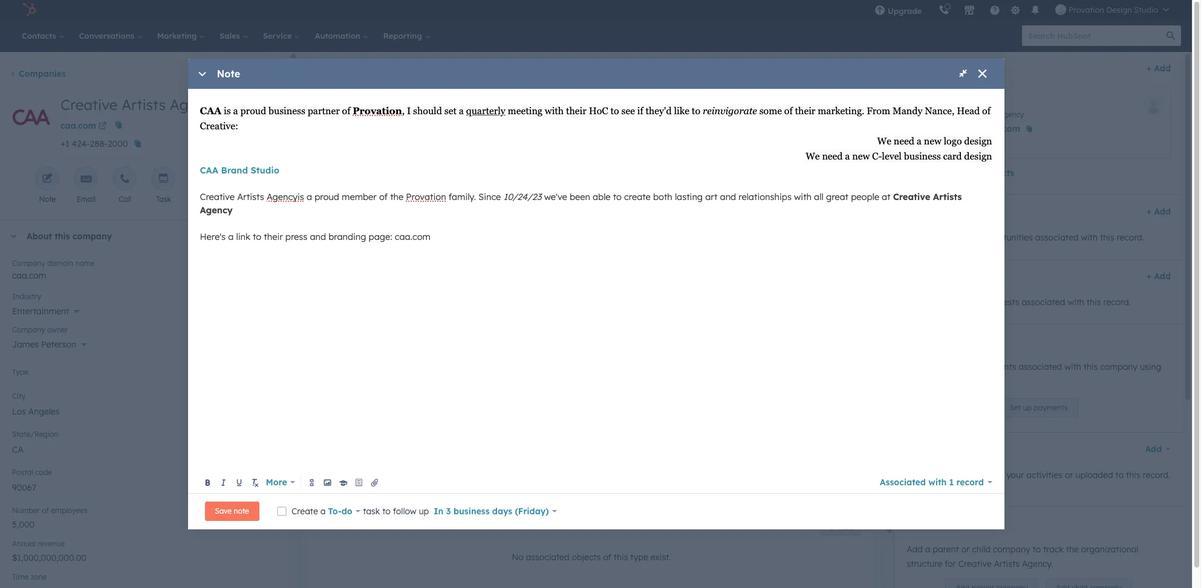 Task type: locate. For each thing, give the bounding box(es) containing it.
able
[[593, 191, 611, 203]]

link opens in a new window image
[[98, 120, 107, 134], [98, 122, 107, 131]]

company down about
[[12, 259, 45, 268]]

company up james
[[12, 325, 45, 334]]

more image
[[236, 174, 246, 185]]

design down the martinsheen@gmail.com
[[964, 136, 992, 147]]

the
[[390, 191, 404, 203], [931, 232, 943, 243], [931, 297, 943, 308], [924, 470, 937, 481], [1066, 544, 1079, 555]]

structure
[[907, 559, 942, 570]]

no
[[512, 552, 524, 563]]

2 track from the top
[[907, 297, 928, 308]]

alert
[[322, 241, 861, 322]]

need
[[894, 136, 915, 147], [822, 151, 843, 162]]

mandy
[[893, 105, 923, 117]]

caa.com up 424- in the top of the page
[[60, 120, 96, 131]]

0 horizontal spatial up
[[419, 506, 429, 517]]

branding
[[329, 231, 366, 243]]

0 horizontal spatial +1
[[60, 139, 69, 149]]

creative artists agency down we need a new logo design we need a new c-level business card design caa brand studio
[[200, 191, 965, 216]]

2 vertical spatial +
[[1147, 271, 1152, 282]]

contacts (1) button
[[895, 52, 1142, 85]]

+1
[[60, 139, 69, 149], [915, 139, 924, 150]]

this
[[55, 231, 70, 242], [1100, 232, 1115, 243], [1087, 297, 1101, 308], [1084, 362, 1098, 373], [1126, 470, 1141, 481], [614, 552, 628, 563]]

state/region
[[12, 430, 58, 439]]

caa left the brand
[[200, 165, 218, 176]]

creative artists agency
[[60, 96, 220, 114], [200, 191, 965, 216]]

+
[[1147, 63, 1152, 74], [1147, 206, 1152, 217], [1147, 271, 1152, 282]]

associated
[[880, 477, 926, 488]]

we need a new logo design we need a new c-level business card design caa brand studio
[[200, 136, 992, 176]]

a right the set
[[459, 105, 464, 117]]

1 horizontal spatial caa.com
[[60, 120, 96, 131]]

set up payments
[[1010, 403, 1068, 413]]

+ for track the customer requests associated with this record.
[[1147, 271, 1152, 282]]

track
[[954, 362, 974, 373], [1043, 544, 1064, 555]]

business
[[269, 105, 305, 117], [904, 151, 941, 162], [454, 506, 490, 517]]

note down note image
[[39, 195, 56, 204]]

0 vertical spatial proud
[[240, 105, 266, 117]]

1 horizontal spatial +1
[[915, 139, 924, 150]]

view
[[907, 168, 927, 178]]

business up view
[[904, 151, 941, 162]]

task
[[363, 506, 380, 517]]

set
[[1010, 403, 1021, 413]]

the for see the files attached to your activities or uploaded to this record.
[[924, 470, 937, 481]]

1 horizontal spatial companies
[[956, 518, 1004, 529]]

artists left agency.
[[994, 559, 1020, 570]]

create
[[291, 506, 318, 517]]

artists down more image
[[237, 191, 264, 203]]

agency down "minimize dialog" image
[[170, 96, 220, 114]]

and right collect
[[936, 362, 952, 373]]

1 horizontal spatial we
[[877, 136, 892, 147]]

2 horizontal spatial their
[[795, 105, 816, 117]]

2 + add button from the top
[[1147, 204, 1171, 219]]

0 horizontal spatial revenue
[[38, 540, 65, 549]]

business left partner
[[269, 105, 305, 117]]

set
[[444, 105, 457, 117]]

associated inside collect and track payments associated with this company using hubspot payments.
[[1019, 362, 1062, 373]]

0 horizontal spatial their
[[264, 231, 283, 243]]

(friday)
[[515, 506, 549, 517]]

0 vertical spatial new
[[924, 136, 942, 147]]

0 vertical spatial company
[[73, 231, 112, 242]]

note
[[217, 68, 240, 80], [39, 195, 56, 204]]

to right uploaded
[[1116, 470, 1124, 481]]

+1 left 424- in the top of the page
[[60, 139, 69, 149]]

revenue right 'annual'
[[38, 540, 65, 549]]

add
[[1154, 63, 1171, 74], [1154, 206, 1171, 217], [1154, 271, 1171, 282], [1145, 444, 1162, 455], [839, 523, 853, 532], [907, 544, 923, 555]]

1 column header from the left
[[323, 430, 493, 457]]

1 vertical spatial creative artists agency
[[200, 191, 965, 216]]

0 vertical spatial revenue
[[946, 232, 977, 243]]

their right some
[[795, 105, 816, 117]]

0 vertical spatial company
[[12, 259, 45, 268]]

0 horizontal spatial studio
[[251, 165, 279, 176]]

+ add for track the customer requests associated with this record.
[[1147, 271, 1171, 282]]

with inside 'popup button'
[[929, 477, 947, 488]]

business right 3
[[454, 506, 490, 517]]

1 track from the top
[[907, 232, 928, 243]]

3 + add button from the top
[[1147, 269, 1171, 284]]

proud
[[240, 105, 266, 117], [315, 191, 339, 203]]

1 horizontal spatial note
[[217, 68, 240, 80]]

0 vertical spatial + add button
[[1147, 61, 1171, 76]]

0 vertical spatial more
[[232, 195, 250, 204]]

creative inside "add a parent or child company to track the organizational structure for creative artists agency."
[[958, 559, 992, 570]]

1 design from the top
[[964, 136, 992, 147]]

collect and track payments associated with this company using hubspot payments.
[[907, 362, 1162, 387]]

actor
[[915, 110, 933, 119]]

minimize dialog image
[[197, 70, 207, 79]]

,
[[402, 105, 405, 117]]

+1 for +1 424-288-2000
[[60, 139, 69, 149]]

number of employees
[[12, 506, 88, 515]]

email
[[77, 195, 96, 204]]

1 company from the top
[[12, 259, 45, 268]]

2 vertical spatial + add
[[1147, 271, 1171, 282]]

0 horizontal spatial company
[[73, 231, 112, 242]]

caa inside we need a new logo design we need a new c-level business card design caa brand studio
[[200, 165, 218, 176]]

provation left the 'i'
[[353, 105, 402, 117]]

in 3 business days (friday) button
[[434, 505, 557, 519]]

family.
[[449, 191, 476, 203]]

help button
[[985, 0, 1005, 19]]

at right actor
[[935, 110, 942, 119]]

0 horizontal spatial provation
[[353, 105, 402, 117]]

task to follow up
[[361, 506, 431, 517]]

company domain name caa.com
[[12, 259, 95, 281]]

save note button
[[205, 502, 259, 522]]

search button
[[1161, 25, 1181, 46]]

associated right no
[[526, 552, 570, 563]]

track inside collect and track payments associated with this company using hubspot payments.
[[954, 362, 974, 373]]

and right 'press' at the top
[[310, 231, 326, 243]]

1 vertical spatial payments
[[1034, 403, 1068, 413]]

0 horizontal spatial and
[[310, 231, 326, 243]]

of right partner
[[342, 105, 350, 117]]

need up level
[[894, 136, 915, 147]]

1 vertical spatial proud
[[315, 191, 339, 203]]

1 horizontal spatial more
[[266, 477, 287, 488]]

in
[[434, 506, 444, 517]]

1 horizontal spatial and
[[720, 191, 736, 203]]

0 vertical spatial caa.com
[[60, 120, 96, 131]]

entertainment
[[12, 306, 69, 317]]

2 column header from the left
[[492, 430, 644, 457]]

0 vertical spatial business
[[269, 105, 305, 117]]

code
[[35, 468, 52, 477]]

1 vertical spatial + add
[[1147, 206, 1171, 217]]

parent
[[933, 544, 959, 555]]

need up great
[[822, 151, 843, 162]]

1 horizontal spatial business
[[454, 506, 490, 517]]

company
[[12, 259, 45, 268], [12, 325, 45, 334]]

menu
[[866, 0, 1178, 19]]

design down 1235
[[964, 151, 992, 162]]

menu item
[[930, 0, 933, 19]]

caa.com up industry
[[12, 270, 46, 281]]

Search search field
[[325, 405, 472, 427]]

+ add for track the revenue opportunities associated with this record.
[[1147, 206, 1171, 217]]

new left c-
[[852, 151, 870, 162]]

2 company from the top
[[12, 325, 45, 334]]

column header
[[323, 430, 493, 457], [492, 430, 644, 457], [643, 430, 860, 457]]

here's
[[200, 231, 226, 243]]

settings link
[[1008, 3, 1023, 16]]

1 vertical spatial or
[[962, 544, 970, 555]]

and
[[720, 191, 736, 203], [310, 231, 326, 243], [936, 362, 952, 373]]

0 vertical spatial need
[[894, 136, 915, 147]]

0 horizontal spatial track
[[954, 362, 974, 373]]

1 vertical spatial design
[[964, 151, 992, 162]]

to right able
[[613, 191, 622, 203]]

2 caa from the top
[[200, 165, 218, 176]]

agency.
[[1022, 559, 1053, 570]]

provation left family.
[[406, 191, 446, 203]]

company left using
[[1100, 362, 1138, 373]]

1 vertical spatial caa.com
[[12, 270, 46, 281]]

of right some
[[784, 105, 793, 117]]

1 vertical spatial we
[[806, 151, 820, 162]]

1 vertical spatial company
[[1100, 362, 1138, 373]]

requests
[[985, 297, 1020, 308]]

creative down child
[[958, 559, 992, 570]]

1 vertical spatial track
[[907, 297, 928, 308]]

studio right more image
[[251, 165, 279, 176]]

0 horizontal spatial new
[[852, 151, 870, 162]]

to-do button
[[328, 505, 361, 519]]

since
[[479, 191, 501, 203]]

1 horizontal spatial provation
[[406, 191, 446, 203]]

the for track the revenue opportunities associated with this record.
[[931, 232, 943, 243]]

0 vertical spatial design
[[964, 136, 992, 147]]

0 horizontal spatial caa.com
[[12, 270, 46, 281]]

i
[[407, 105, 411, 117]]

of
[[342, 105, 350, 117], [784, 105, 793, 117], [982, 105, 991, 117], [379, 191, 388, 203], [42, 506, 49, 515], [603, 552, 611, 563]]

0 vertical spatial track
[[907, 232, 928, 243]]

2 horizontal spatial business
[[904, 151, 941, 162]]

caret image
[[10, 235, 17, 238]]

0 vertical spatial caa
[[200, 105, 222, 117]]

0 vertical spatial record.
[[1117, 232, 1144, 243]]

or right the activities
[[1065, 470, 1073, 481]]

payments right set
[[1034, 403, 1068, 413]]

payments up the payments. at the right
[[977, 362, 1016, 373]]

studio inside popup button
[[1134, 5, 1158, 15]]

their left 'hoc'
[[566, 105, 587, 117]]

2 vertical spatial + add button
[[1147, 269, 1171, 284]]

0 horizontal spatial companies
[[19, 68, 66, 79]]

companies
[[19, 68, 66, 79], [956, 518, 1004, 529]]

of right number
[[42, 506, 49, 515]]

associated up set up payments
[[1019, 362, 1062, 373]]

quarterly
[[466, 105, 506, 117]]

up right set
[[1023, 403, 1032, 413]]

design
[[964, 136, 992, 147], [964, 151, 992, 162]]

2 + add from the top
[[1147, 206, 1171, 217]]

note right "minimize dialog" image
[[217, 68, 240, 80]]

provation right "james peterson" image
[[1069, 5, 1104, 15]]

associated right opportunities
[[1035, 232, 1079, 243]]

track up agency.
[[1043, 544, 1064, 555]]

to right 'task'
[[382, 506, 391, 517]]

create
[[624, 191, 651, 203]]

company inside company domain name caa.com
[[12, 259, 45, 268]]

notifications image
[[1030, 5, 1041, 16]]

james
[[12, 339, 39, 350]]

track the revenue opportunities associated with this record.
[[907, 232, 1144, 243]]

company up agency.
[[993, 544, 1031, 555]]

meeting
[[508, 105, 543, 117]]

1 horizontal spatial or
[[1065, 470, 1073, 481]]

1 vertical spatial track
[[1043, 544, 1064, 555]]

child
[[972, 544, 991, 555]]

to up agency.
[[1033, 544, 1041, 555]]

0 horizontal spatial or
[[962, 544, 970, 555]]

State/Region text field
[[12, 437, 276, 462]]

proud left member
[[315, 191, 339, 203]]

studio right design
[[1134, 5, 1158, 15]]

3 + from the top
[[1147, 271, 1152, 282]]

we up c-
[[877, 136, 892, 147]]

we up all
[[806, 151, 820, 162]]

agency down meeting
[[200, 205, 233, 216]]

related companies button
[[895, 507, 1171, 540]]

company inside "add a parent or child company to track the organizational structure for creative artists agency."
[[993, 544, 1031, 555]]

their
[[566, 105, 587, 117], [795, 105, 816, 117], [264, 231, 283, 243]]

email image
[[81, 174, 92, 185]]

caa left is
[[200, 105, 222, 117]]

or left child
[[962, 544, 970, 555]]

and right the "art"
[[720, 191, 736, 203]]

2 vertical spatial provation
[[406, 191, 446, 203]]

0 vertical spatial we
[[877, 136, 892, 147]]

a right the agencyis
[[307, 191, 312, 203]]

agency inside "creative artists agency"
[[200, 205, 233, 216]]

0 horizontal spatial payments
[[977, 362, 1016, 373]]

1 vertical spatial companies
[[956, 518, 1004, 529]]

City text field
[[12, 399, 276, 423]]

contacts (1)
[[921, 63, 973, 74]]

task
[[156, 195, 171, 204]]

close dialog image
[[978, 70, 987, 79]]

2000
[[108, 139, 128, 149]]

+1 for +1 (223) 555-1235
[[915, 139, 924, 150]]

time zone
[[12, 573, 47, 582]]

2 horizontal spatial company
[[1100, 362, 1138, 373]]

1 vertical spatial record.
[[1104, 297, 1131, 308]]

(1)
[[961, 63, 973, 74]]

creative artists agency up 2000
[[60, 96, 220, 114]]

calling icon button
[[934, 2, 955, 18]]

level
[[882, 151, 902, 162]]

to left your
[[996, 470, 1004, 481]]

to right the like
[[692, 105, 700, 117]]

2 vertical spatial business
[[454, 506, 490, 517]]

company up name
[[73, 231, 112, 242]]

track up the payments. at the right
[[954, 362, 974, 373]]

1 vertical spatial and
[[310, 231, 326, 243]]

more
[[232, 195, 250, 204], [266, 477, 287, 488]]

1 horizontal spatial company
[[993, 544, 1031, 555]]

more button
[[263, 474, 298, 491]]

0 vertical spatial up
[[1023, 403, 1032, 413]]

1 vertical spatial at
[[882, 191, 891, 203]]

see
[[622, 105, 635, 117]]

meeting
[[188, 195, 216, 204]]

entertainment button
[[12, 299, 276, 319]]

and inside collect and track payments associated with this company using hubspot payments.
[[936, 362, 952, 373]]

1 horizontal spatial track
[[1043, 544, 1064, 555]]

view associated contacts link
[[907, 166, 1014, 180]]

1 vertical spatial caa
[[200, 165, 218, 176]]

a
[[233, 105, 238, 117], [459, 105, 464, 117], [917, 136, 922, 147], [845, 151, 850, 162], [307, 191, 312, 203], [228, 231, 234, 243], [320, 506, 326, 517], [925, 544, 931, 555]]

their left 'press' at the top
[[264, 231, 283, 243]]

1 horizontal spatial studio
[[1134, 5, 1158, 15]]

2 design from the top
[[964, 151, 992, 162]]

0 vertical spatial at
[[935, 110, 942, 119]]

companies inside related companies 'dropdown button'
[[956, 518, 1004, 529]]

2 vertical spatial and
[[936, 362, 952, 373]]

navigation
[[308, 62, 453, 92]]

0 vertical spatial + add
[[1147, 63, 1171, 74]]

hubspot image
[[22, 2, 36, 17]]

+1 inside button
[[915, 139, 924, 150]]

a up "structure"
[[925, 544, 931, 555]]

owner
[[47, 325, 68, 334]]

at right people
[[882, 191, 891, 203]]

a inside "add a parent or child company to track the organizational structure for creative artists agency."
[[925, 544, 931, 555]]

call image
[[119, 174, 130, 185]]

0 vertical spatial +
[[1147, 63, 1152, 74]]

creative artists agencyis a proud member of the provation family. since 10/24/23 we've been able to create both lasting art and relationships with all great people at
[[200, 191, 893, 203]]

1 vertical spatial company
[[12, 325, 45, 334]]

1 vertical spatial + add button
[[1147, 204, 1171, 219]]

the inside "add a parent or child company to track the organizational structure for creative artists agency."
[[1066, 544, 1079, 555]]

Number of employees text field
[[12, 514, 276, 533]]

0 vertical spatial studio
[[1134, 5, 1158, 15]]

2 horizontal spatial provation
[[1069, 5, 1104, 15]]

creative down view
[[893, 191, 931, 203]]

associated right requests
[[1022, 297, 1065, 308]]

0 vertical spatial payments
[[977, 362, 1016, 373]]

this inside dropdown button
[[55, 231, 70, 242]]

hubspot
[[907, 376, 942, 387]]

creative down meeting image at top left
[[200, 191, 235, 203]]

proud right is
[[240, 105, 266, 117]]

0 horizontal spatial need
[[822, 151, 843, 162]]

the for track the customer requests associated with this record.
[[931, 297, 943, 308]]

1 vertical spatial studio
[[251, 165, 279, 176]]

Annual revenue text field
[[12, 547, 276, 566]]

1 vertical spatial business
[[904, 151, 941, 162]]

nance,
[[925, 105, 955, 117]]

1 vertical spatial more
[[266, 477, 287, 488]]

2 + from the top
[[1147, 206, 1152, 217]]

up left in
[[419, 506, 429, 517]]

with
[[545, 105, 564, 117], [794, 191, 812, 203], [1081, 232, 1098, 243], [1068, 297, 1085, 308], [1065, 362, 1081, 373], [929, 477, 947, 488]]

3 + add from the top
[[1147, 271, 1171, 282]]

revenue left opportunities
[[946, 232, 977, 243]]

artists up 2000
[[122, 96, 166, 114]]

2 horizontal spatial and
[[936, 362, 952, 373]]

up
[[1023, 403, 1032, 413], [419, 506, 429, 517]]

a left to-
[[320, 506, 326, 517]]

+1 left (223) in the top of the page
[[915, 139, 924, 150]]

1 caa from the top
[[200, 105, 222, 117]]

to left see
[[611, 105, 619, 117]]

new left logo at the top right of page
[[924, 136, 942, 147]]

settings image
[[1010, 5, 1021, 16]]

0 vertical spatial provation
[[1069, 5, 1104, 15]]



Task type: vqa. For each thing, say whether or not it's contained in the screenshot.
"Close" IMAGE
no



Task type: describe. For each thing, give the bounding box(es) containing it.
art
[[705, 191, 718, 203]]

1 horizontal spatial new
[[924, 136, 942, 147]]

meeting image
[[197, 174, 208, 185]]

save
[[215, 507, 232, 516]]

2 link opens in a new window image from the top
[[98, 122, 107, 131]]

track for track the customer requests associated with this record.
[[907, 297, 928, 308]]

+ add button for track the customer requests associated with this record.
[[1147, 269, 1171, 284]]

more inside popup button
[[266, 477, 287, 488]]

agency right head
[[999, 110, 1024, 119]]

they'd
[[646, 105, 672, 117]]

record. for track the customer requests associated with this record.
[[1104, 297, 1131, 308]]

postal
[[12, 468, 33, 477]]

business inside we need a new logo design we need a new c-level business card design caa brand studio
[[904, 151, 941, 162]]

actor at creative artists agency
[[915, 110, 1024, 119]]

424-
[[72, 139, 90, 149]]

marketplaces image
[[964, 5, 975, 16]]

1 vertical spatial up
[[419, 506, 429, 517]]

creative:
[[200, 121, 238, 132]]

upgrade
[[888, 6, 922, 16]]

associated for payments
[[1019, 362, 1062, 373]]

about this company button
[[0, 220, 276, 253]]

1 horizontal spatial proud
[[315, 191, 339, 203]]

this inside collect and track payments associated with this company using hubspot payments.
[[1084, 362, 1098, 373]]

288-
[[90, 139, 108, 149]]

agencyis
[[267, 191, 304, 203]]

1 + add from the top
[[1147, 63, 1171, 74]]

1 vertical spatial note
[[39, 195, 56, 204]]

1 horizontal spatial revenue
[[946, 232, 977, 243]]

view associated contacts
[[907, 168, 1014, 178]]

artists inside "add a parent or child company to track the organizational structure for creative artists agency."
[[994, 559, 1020, 570]]

exist.
[[651, 552, 671, 563]]

to-
[[328, 506, 342, 517]]

555-
[[950, 139, 969, 150]]

studio inside we need a new logo design we need a new c-level business card design caa brand studio
[[251, 165, 279, 176]]

track inside "add a parent or child company to track the organizational structure for creative artists agency."
[[1043, 544, 1064, 555]]

business inside popup button
[[454, 506, 490, 517]]

a left link
[[228, 231, 234, 243]]

from
[[867, 105, 890, 117]]

days
[[492, 506, 512, 517]]

to-do
[[328, 506, 352, 517]]

design
[[1107, 5, 1132, 15]]

0 vertical spatial creative artists agency
[[60, 96, 220, 114]]

1 horizontal spatial payments
[[1034, 403, 1068, 413]]

associated down card
[[930, 168, 976, 178]]

0 horizontal spatial proud
[[240, 105, 266, 117]]

their inside "some of their marketing. from mandy nance, head of creative:"
[[795, 105, 816, 117]]

add inside popup button
[[1145, 444, 1162, 455]]

1 vertical spatial need
[[822, 151, 843, 162]]

menu containing provation design studio
[[866, 0, 1178, 19]]

hoc
[[589, 105, 608, 117]]

company for company domain name caa.com
[[12, 259, 45, 268]]

caa.com link
[[60, 116, 109, 134]]

0 vertical spatial companies
[[19, 68, 66, 79]]

page:
[[369, 231, 392, 243]]

a right is
[[233, 105, 238, 117]]

to right link
[[253, 231, 261, 243]]

with inside collect and track payments associated with this company using hubspot payments.
[[1065, 362, 1081, 373]]

artists down the view associated contacts link at the right top of the page
[[933, 191, 962, 203]]

caa brand studio link
[[200, 165, 279, 176]]

add button
[[821, 520, 861, 536]]

a left (223) in the top of the page
[[917, 136, 922, 147]]

zone
[[31, 573, 47, 582]]

reinvigorate
[[703, 105, 757, 117]]

about
[[27, 231, 52, 242]]

using
[[1140, 362, 1162, 373]]

1 vertical spatial new
[[852, 151, 870, 162]]

add inside "add a parent or child company to track the organizational structure for creative artists agency."
[[907, 544, 923, 555]]

help image
[[990, 5, 1001, 16]]

1 horizontal spatial need
[[894, 136, 915, 147]]

see
[[907, 470, 922, 481]]

1 + from the top
[[1147, 63, 1152, 74]]

(223)
[[927, 139, 948, 150]]

actions button
[[224, 62, 279, 86]]

3 column header from the left
[[643, 430, 860, 457]]

1
[[949, 477, 954, 488]]

related
[[921, 518, 954, 529]]

some of their marketing. from mandy nance, head of creative:
[[200, 105, 993, 132]]

employees
[[51, 506, 88, 515]]

domain
[[47, 259, 73, 268]]

head
[[957, 105, 980, 117]]

Time zone text field
[[12, 580, 276, 589]]

actions
[[231, 68, 263, 79]]

0 horizontal spatial more
[[232, 195, 250, 204]]

track for track the revenue opportunities associated with this record.
[[907, 232, 928, 243]]

james peterson
[[12, 339, 76, 350]]

+1 424-288-2000
[[60, 139, 128, 149]]

of right head
[[982, 105, 991, 117]]

customer
[[946, 297, 983, 308]]

3
[[446, 506, 451, 517]]

card
[[943, 151, 962, 162]]

of right member
[[379, 191, 388, 203]]

a left c-
[[845, 151, 850, 162]]

caa.com inside company domain name caa.com
[[12, 270, 46, 281]]

member
[[342, 191, 377, 203]]

note image
[[42, 174, 53, 185]]

Postal code text field
[[12, 475, 276, 500]]

deals
[[322, 520, 349, 532]]

1 horizontal spatial up
[[1023, 403, 1032, 413]]

in 3 business days (friday)
[[434, 506, 549, 517]]

track the customer requests associated with this record.
[[907, 297, 1131, 308]]

associated with 1 record
[[880, 477, 984, 488]]

lasting
[[675, 191, 703, 203]]

1 link opens in a new window image from the top
[[98, 120, 107, 134]]

james peterson button
[[12, 333, 276, 353]]

upgrade image
[[875, 5, 886, 16]]

creative down sheen
[[944, 110, 973, 119]]

partner
[[308, 105, 340, 117]]

company inside collect and track payments associated with this company using hubspot payments.
[[1100, 362, 1138, 373]]

annual revenue
[[12, 540, 65, 549]]

0 vertical spatial and
[[720, 191, 736, 203]]

calling icon image
[[939, 5, 950, 16]]

record. for track the revenue opportunities associated with this record.
[[1117, 232, 1144, 243]]

call
[[118, 195, 131, 204]]

type
[[12, 368, 28, 377]]

search image
[[1167, 31, 1175, 40]]

record
[[957, 477, 984, 488]]

brand
[[221, 165, 248, 176]]

1 horizontal spatial their
[[566, 105, 587, 117]]

1 horizontal spatial at
[[935, 110, 942, 119]]

0 vertical spatial note
[[217, 68, 240, 80]]

objects
[[572, 552, 601, 563]]

of right objects
[[603, 552, 611, 563]]

annual
[[12, 540, 36, 549]]

link
[[236, 231, 250, 243]]

organizational
[[1081, 544, 1139, 555]]

all
[[814, 191, 824, 203]]

0 horizontal spatial business
[[269, 105, 305, 117]]

set up payments link
[[1000, 399, 1078, 418]]

artists up martinsheen@gmail.com link
[[975, 110, 997, 119]]

+ add button for track the revenue opportunities associated with this record.
[[1147, 204, 1171, 219]]

provation inside provation design studio popup button
[[1069, 5, 1104, 15]]

Search HubSpot search field
[[1022, 25, 1170, 46]]

caa.com inside caa.com link
[[60, 120, 96, 131]]

attached
[[957, 470, 994, 481]]

industry
[[12, 292, 41, 301]]

create a
[[291, 506, 328, 517]]

2 vertical spatial record.
[[1143, 470, 1170, 481]]

company for company owner
[[12, 325, 45, 334]]

creative up caa.com link at the top of the page
[[60, 96, 117, 114]]

payments inside collect and track payments associated with this company using hubspot payments.
[[977, 362, 1016, 373]]

for
[[945, 559, 956, 570]]

if
[[637, 105, 643, 117]]

martin sheen
[[915, 94, 971, 105]]

1 + add button from the top
[[1147, 61, 1171, 76]]

to inside "add a parent or child company to track the organizational structure for creative artists agency."
[[1033, 544, 1041, 555]]

peterson
[[41, 339, 76, 350]]

or inside "add a parent or child company to track the organizational structure for creative artists agency."
[[962, 544, 970, 555]]

james peterson image
[[1056, 4, 1066, 15]]

no associated objects of this type exist.
[[512, 552, 671, 563]]

+1 (223) 555-1235
[[915, 139, 988, 150]]

payments.
[[944, 376, 986, 387]]

0 horizontal spatial we
[[806, 151, 820, 162]]

0 horizontal spatial at
[[882, 191, 891, 203]]

opportunities
[[979, 232, 1033, 243]]

here's a link to their press and branding page: caa.com​
[[200, 231, 431, 243]]

1 vertical spatial provation
[[353, 105, 402, 117]]

associated for opportunities
[[1035, 232, 1079, 243]]

task image
[[158, 174, 169, 185]]

0 vertical spatial or
[[1065, 470, 1073, 481]]

your
[[1007, 470, 1024, 481]]

we've
[[544, 191, 567, 203]]

see the files attached to your activities or uploaded to this record.
[[907, 470, 1170, 481]]

1235
[[969, 139, 988, 150]]

expand dialog image
[[958, 70, 968, 79]]

+ for track the revenue opportunities associated with this record.
[[1147, 206, 1152, 217]]

martinsheen@gmail.com link
[[915, 122, 1020, 136]]

collect
[[907, 362, 934, 373]]

type
[[630, 552, 648, 563]]

associated for requests
[[1022, 297, 1065, 308]]

company inside dropdown button
[[73, 231, 112, 242]]



